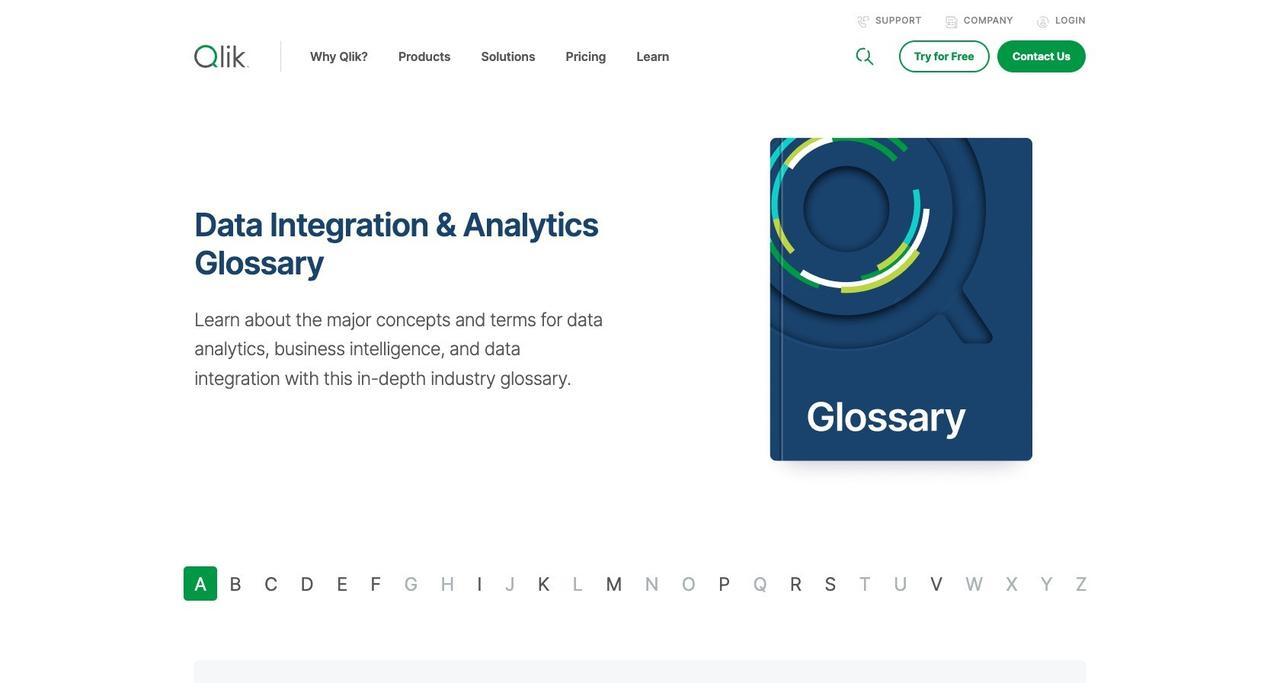 Task type: describe. For each thing, give the bounding box(es) containing it.
data integration & analytics glossary - hero image image
[[652, 90, 1188, 509]]

login image
[[1038, 16, 1050, 28]]



Task type: locate. For each thing, give the bounding box(es) containing it.
support image
[[858, 16, 870, 28]]

qlik image
[[194, 45, 249, 68]]

company image
[[946, 16, 958, 28]]



